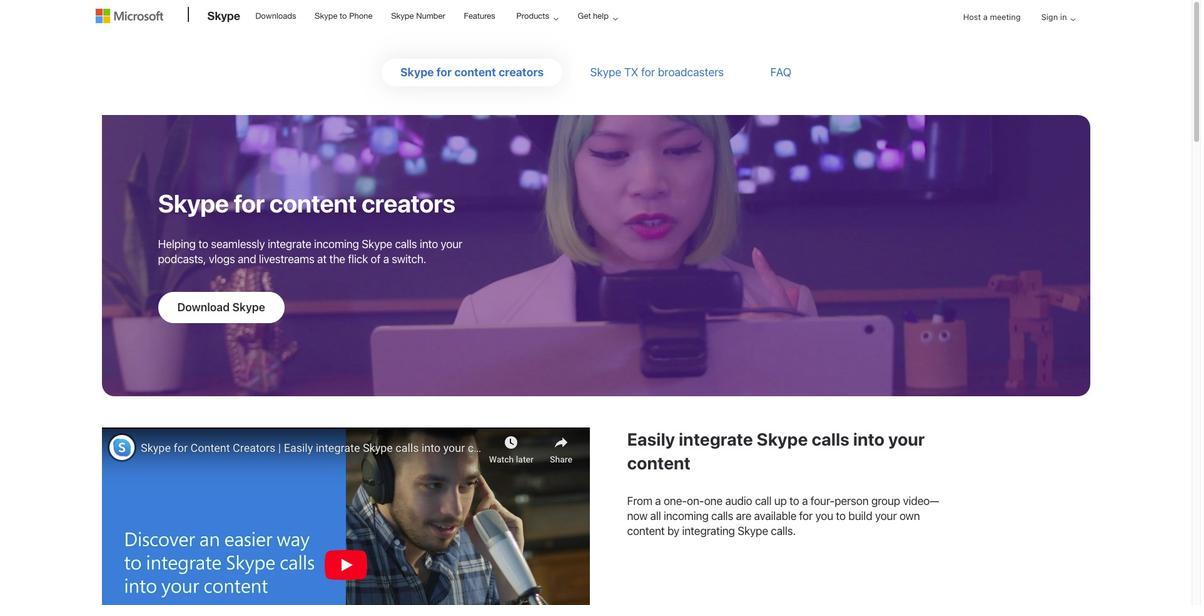 Task type: locate. For each thing, give the bounding box(es) containing it.
2 vertical spatial calls
[[711, 510, 733, 523]]

for left you at right bottom
[[799, 510, 813, 523]]

a right "host"
[[983, 12, 988, 22]]

a
[[983, 12, 988, 22], [383, 253, 389, 266], [655, 495, 661, 508], [802, 495, 808, 508]]

your
[[441, 238, 462, 251], [888, 429, 925, 450], [875, 510, 897, 523]]

1 horizontal spatial creators
[[499, 66, 544, 79]]

0 vertical spatial integrate
[[268, 238, 311, 251]]

1 vertical spatial your
[[888, 429, 925, 450]]

0 horizontal spatial into
[[420, 238, 438, 251]]

calls up switch.
[[395, 238, 417, 251]]

products
[[516, 11, 549, 21]]

host
[[963, 12, 981, 22]]

from
[[627, 495, 652, 508]]

flick
[[348, 253, 368, 266]]

a left four-
[[802, 495, 808, 508]]

skype up of
[[362, 238, 392, 251]]

calls.
[[771, 525, 796, 538]]

creators
[[499, 66, 544, 79], [361, 188, 455, 218]]

1 horizontal spatial calls
[[711, 510, 733, 523]]

1 vertical spatial integrate
[[679, 429, 753, 450]]

content down 'easily'
[[627, 453, 691, 474]]

into inside helping to seamlessly integrate incoming skype calls into your podcasts, vlogs and livestreams at the flick of a switch.
[[420, 238, 438, 251]]

easily
[[627, 429, 675, 450]]

one
[[704, 495, 723, 508]]

vlogs
[[209, 253, 235, 266]]

skype for content creators up helping to seamlessly integrate incoming skype calls into your podcasts, vlogs and livestreams at the flick of a switch.
[[158, 188, 455, 218]]

2 vertical spatial your
[[875, 510, 897, 523]]

livestreams
[[259, 253, 315, 266]]

menu bar
[[95, 1, 1096, 66]]

to up the "podcasts,"
[[198, 238, 208, 251]]

incoming down on-
[[664, 510, 709, 523]]

integrate
[[268, 238, 311, 251], [679, 429, 753, 450]]

incoming inside from a one-on-one audio call up to a four-person group video— now all incoming calls are available for you to build your own content by integrating skype calls.
[[664, 510, 709, 523]]

broadcasters
[[658, 66, 724, 79]]

0 vertical spatial skype for content creators
[[400, 66, 544, 79]]

from a one-on-one audio call up to a four-person group video— now all incoming calls are available for you to build your own content by integrating skype calls.
[[627, 495, 939, 538]]

phone
[[349, 11, 373, 21]]

features link
[[458, 1, 501, 31]]

incoming
[[314, 238, 359, 251], [664, 510, 709, 523]]

0 horizontal spatial incoming
[[314, 238, 359, 251]]

calls down one
[[711, 510, 733, 523]]

creators up switch.
[[361, 188, 455, 218]]

skype inside from a one-on-one audio call up to a four-person group video— now all incoming calls are available for you to build your own content by integrating skype calls.
[[738, 525, 768, 538]]

host a meeting
[[963, 12, 1021, 22]]

a inside helping to seamlessly integrate incoming skype calls into your podcasts, vlogs and livestreams at the flick of a switch.
[[383, 253, 389, 266]]

skype for content creators
[[400, 66, 544, 79], [158, 188, 455, 218]]

a inside menu bar
[[983, 12, 988, 22]]

calls
[[395, 238, 417, 251], [812, 429, 850, 450], [711, 510, 733, 523]]

calls up four-
[[812, 429, 850, 450]]

for right tx
[[641, 66, 655, 79]]

to
[[340, 11, 347, 21], [198, 238, 208, 251], [790, 495, 799, 508], [836, 510, 846, 523]]

1 vertical spatial calls
[[812, 429, 850, 450]]

microsoft image
[[95, 9, 163, 23]]

get help
[[578, 11, 609, 21]]

integrate up one
[[679, 429, 753, 450]]

faq
[[770, 66, 791, 79]]

content inside from a one-on-one audio call up to a four-person group video— now all incoming calls are available for you to build your own content by integrating skype calls.
[[627, 525, 665, 538]]

four-
[[811, 495, 835, 508]]

0 vertical spatial into
[[420, 238, 438, 251]]

person
[[835, 495, 869, 508]]

content down now
[[627, 525, 665, 538]]

features
[[464, 11, 495, 21]]

own
[[900, 510, 920, 523]]

products button
[[506, 1, 569, 31]]

a right of
[[383, 253, 389, 266]]

meeting
[[990, 12, 1021, 22]]

skype number
[[391, 11, 445, 21]]

0 vertical spatial creators
[[499, 66, 544, 79]]

host a meeting link
[[953, 1, 1031, 33]]

2 horizontal spatial calls
[[812, 429, 850, 450]]

skype up the up
[[757, 429, 808, 450]]

a up all
[[655, 495, 661, 508]]

incoming up the
[[314, 238, 359, 251]]

skype down are
[[738, 525, 768, 538]]

build
[[848, 510, 872, 523]]

one-
[[664, 495, 687, 508]]

calls inside helping to seamlessly integrate incoming skype calls into your podcasts, vlogs and livestreams at the flick of a switch.
[[395, 238, 417, 251]]

faq link
[[770, 66, 791, 79]]

0 vertical spatial incoming
[[314, 238, 359, 251]]

skype for content creators down the features
[[400, 66, 544, 79]]

number
[[416, 11, 445, 21]]

download
[[177, 301, 230, 314]]

1 vertical spatial creators
[[361, 188, 455, 218]]

skype up the helping
[[158, 188, 229, 218]]

skype
[[207, 9, 240, 23], [315, 11, 337, 21], [391, 11, 414, 21], [400, 66, 434, 79], [590, 66, 621, 79], [158, 188, 229, 218], [362, 238, 392, 251], [232, 301, 265, 314], [757, 429, 808, 450], [738, 525, 768, 538]]

1 horizontal spatial integrate
[[679, 429, 753, 450]]

0 vertical spatial calls
[[395, 238, 417, 251]]

1 horizontal spatial into
[[853, 429, 885, 450]]

and
[[238, 253, 256, 266]]

content up helping to seamlessly integrate incoming skype calls into your podcasts, vlogs and livestreams at the flick of a switch.
[[269, 188, 357, 218]]

to left phone
[[340, 11, 347, 21]]

in
[[1060, 12, 1067, 22]]

all
[[650, 510, 661, 523]]

integrate up livestreams
[[268, 238, 311, 251]]

for
[[437, 66, 452, 79], [641, 66, 655, 79], [234, 188, 265, 218], [799, 510, 813, 523]]

content
[[454, 66, 496, 79], [269, 188, 357, 218], [627, 453, 691, 474], [627, 525, 665, 538]]

arrow down image
[[1066, 12, 1081, 27]]

helping
[[158, 238, 196, 251]]

download skype
[[177, 301, 265, 314]]

0 horizontal spatial calls
[[395, 238, 417, 251]]

skype to phone link
[[309, 1, 378, 31]]

into
[[420, 238, 438, 251], [853, 429, 885, 450]]

1 vertical spatial into
[[853, 429, 885, 450]]

the
[[329, 253, 345, 266]]

sign in
[[1041, 12, 1067, 22]]

1 vertical spatial incoming
[[664, 510, 709, 523]]

0 horizontal spatial integrate
[[268, 238, 311, 251]]

get help button
[[567, 1, 628, 31]]

download skype link
[[158, 292, 285, 323]]

1 horizontal spatial incoming
[[664, 510, 709, 523]]

creators down products
[[499, 66, 544, 79]]

downloads link
[[250, 1, 302, 31]]

0 vertical spatial your
[[441, 238, 462, 251]]



Task type: describe. For each thing, give the bounding box(es) containing it.
on-
[[687, 495, 704, 508]]

helping to seamlessly integrate incoming skype calls into your podcasts, vlogs and livestreams at the flick of a switch.
[[158, 238, 462, 266]]

you
[[815, 510, 833, 523]]

content inside easily integrate skype calls into your content
[[627, 453, 691, 474]]

skype left number
[[391, 11, 414, 21]]

integrate inside easily integrate skype calls into your content
[[679, 429, 753, 450]]

0 horizontal spatial creators
[[361, 188, 455, 218]]

video—
[[903, 495, 939, 508]]

into inside easily integrate skype calls into your content
[[853, 429, 885, 450]]

seamlessly
[[211, 238, 265, 251]]

help
[[593, 11, 609, 21]]

for down number
[[437, 66, 452, 79]]

at
[[317, 253, 327, 266]]

content down the features
[[454, 66, 496, 79]]

audio
[[725, 495, 752, 508]]

integrate inside helping to seamlessly integrate incoming skype calls into your podcasts, vlogs and livestreams at the flick of a switch.
[[268, 238, 311, 251]]

your inside easily integrate skype calls into your content
[[888, 429, 925, 450]]

get
[[578, 11, 591, 21]]

your inside helping to seamlessly integrate incoming skype calls into your podcasts, vlogs and livestreams at the flick of a switch.
[[441, 238, 462, 251]]

skype for content creators link
[[400, 66, 544, 79]]

menu bar containing host a meeting
[[95, 1, 1096, 66]]

for inside from a one-on-one audio call up to a four-person group video— now all incoming calls are available for you to build your own content by integrating skype calls.
[[799, 510, 813, 523]]

calls inside easily integrate skype calls into your content
[[812, 429, 850, 450]]

skype right download
[[232, 301, 265, 314]]

skype inside helping to seamlessly integrate incoming skype calls into your podcasts, vlogs and livestreams at the flick of a switch.
[[362, 238, 392, 251]]

sign in link
[[1031, 1, 1081, 33]]

to right the up
[[790, 495, 799, 508]]

call
[[755, 495, 772, 508]]

are
[[736, 510, 751, 523]]

skype number link
[[385, 1, 451, 31]]

skype inside easily integrate skype calls into your content
[[757, 429, 808, 450]]

skype left phone
[[315, 11, 337, 21]]

tx
[[624, 66, 638, 79]]

skype tx for broadcasters
[[590, 66, 724, 79]]

skype down skype number
[[400, 66, 434, 79]]

skype left downloads 'link'
[[207, 9, 240, 23]]

for up seamlessly
[[234, 188, 265, 218]]

skype for content creators main content
[[0, 46, 1192, 606]]

incoming inside helping to seamlessly integrate incoming skype calls into your podcasts, vlogs and livestreams at the flick of a switch.
[[314, 238, 359, 251]]

by
[[667, 525, 679, 538]]

integrating
[[682, 525, 735, 538]]

skype link
[[201, 1, 247, 34]]

available
[[754, 510, 797, 523]]

to right you at right bottom
[[836, 510, 846, 523]]

of
[[371, 253, 381, 266]]

skype left tx
[[590, 66, 621, 79]]

switch.
[[392, 253, 426, 266]]

sign
[[1041, 12, 1058, 22]]

now
[[627, 510, 648, 523]]

your inside from a one-on-one audio call up to a four-person group video— now all incoming calls are available for you to build your own content by integrating skype calls.
[[875, 510, 897, 523]]

downloads
[[255, 11, 296, 21]]

easily integrate skype calls into your content
[[627, 429, 925, 474]]

calls inside from a one-on-one audio call up to a four-person group video— now all incoming calls are available for you to build your own content by integrating skype calls.
[[711, 510, 733, 523]]

up
[[774, 495, 787, 508]]

skype tx for broadcasters link
[[590, 66, 724, 79]]

podcasts,
[[158, 253, 206, 266]]

to inside helping to seamlessly integrate incoming skype calls into your podcasts, vlogs and livestreams at the flick of a switch.
[[198, 238, 208, 251]]

1 vertical spatial skype for content creators
[[158, 188, 455, 218]]

skype to phone
[[315, 11, 373, 21]]

group
[[871, 495, 900, 508]]



Task type: vqa. For each thing, say whether or not it's contained in the screenshot.
top any
no



